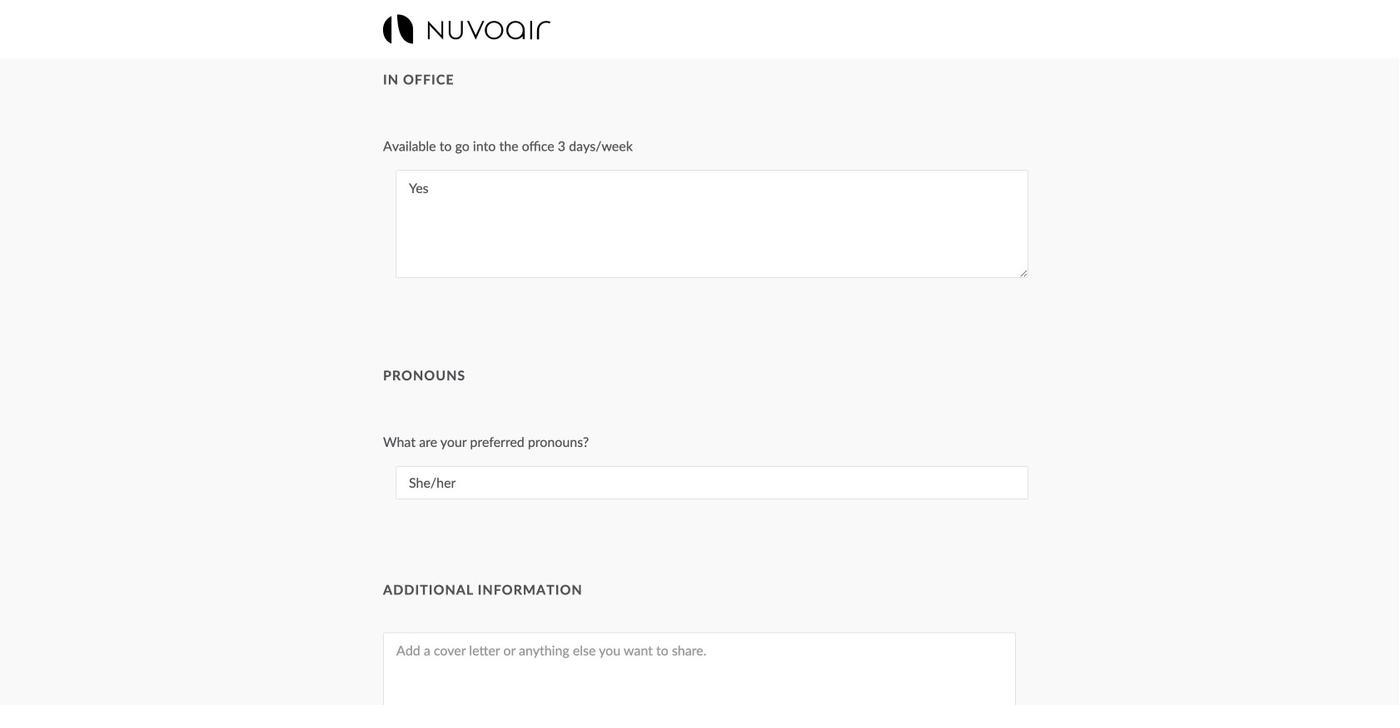 Task type: vqa. For each thing, say whether or not it's contained in the screenshot.
"Hypebeast logo"
no



Task type: locate. For each thing, give the bounding box(es) containing it.
nuvoair logo image
[[383, 15, 551, 44]]

None text field
[[396, 170, 1029, 278]]



Task type: describe. For each thing, give the bounding box(es) containing it.
Add a cover letter or anything else you want to share. text field
[[383, 633, 1016, 706]]

Type your response text field
[[396, 466, 1029, 500]]



